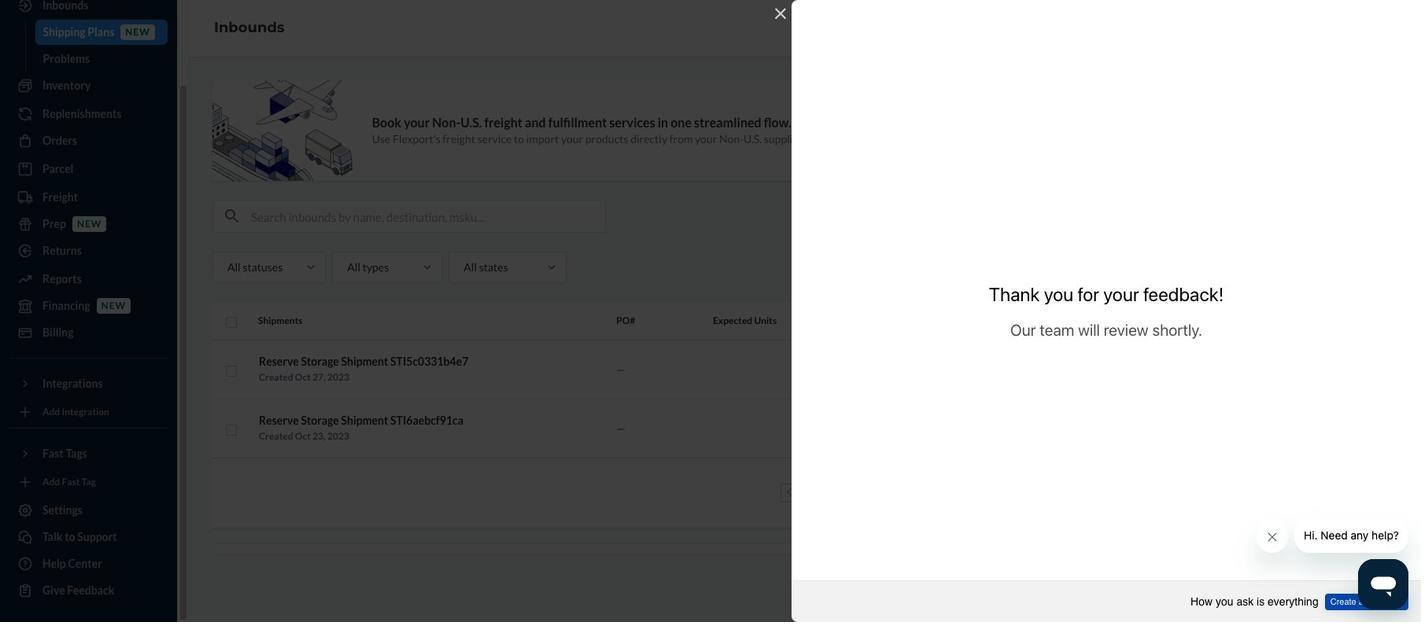 Task type: vqa. For each thing, say whether or not it's contained in the screenshot.
first square icon from the bottom
yes



Task type: locate. For each thing, give the bounding box(es) containing it.
square image
[[225, 317, 238, 329], [225, 366, 238, 378], [225, 425, 238, 437]]

0 vertical spatial square image
[[225, 317, 238, 329]]

Search inbounds by name, destination, msku... text field
[[251, 201, 605, 232]]

3 square image from the top
[[225, 425, 238, 437]]

1 vertical spatial square image
[[225, 366, 238, 378]]

2 vertical spatial square image
[[225, 425, 238, 437]]

1 square image from the top
[[225, 317, 238, 329]]



Task type: describe. For each thing, give the bounding box(es) containing it.
chevron left image
[[787, 487, 793, 499]]

2 square image from the top
[[225, 366, 238, 378]]



